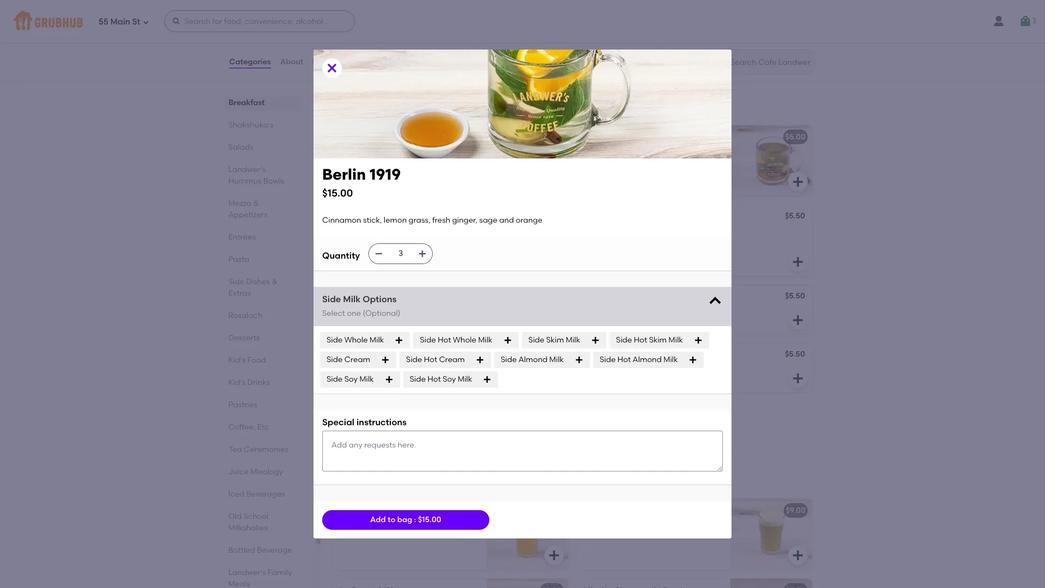 Task type: vqa. For each thing, say whether or not it's contained in the screenshot.
Sandwiches for Hot
no



Task type: describe. For each thing, give the bounding box(es) containing it.
shakshuka's tab
[[229, 119, 297, 131]]

2 $5.50 button from the top
[[577, 285, 813, 334]]

beverage
[[257, 546, 293, 555]]

juice inside tab
[[229, 467, 249, 477]]

and inside cinnamon stick, fresh ginger, mint and the landwer mix (cinnamon, cloves, & nutmeg)
[[584, 159, 599, 168]]

etc
[[258, 423, 269, 432]]

orange inside cinnamon stick, lemon grass, fresh ginger, sage and orange
[[404, 239, 430, 248]]

cinnamon stick, fresh ginger, mint and the landwer mix (cinnamon, cloves, & nutmeg)
[[584, 148, 711, 179]]

3 button
[[1020, 11, 1037, 31]]

fresh
[[340, 132, 360, 142]]

side for side hot skim milk
[[617, 335, 633, 345]]

house
[[584, 132, 607, 142]]

lg.
[[340, 506, 351, 515]]

2 almond from the left
[[633, 355, 662, 364]]

grass, inside cinnamon stick, lemon grass, fresh ginger, sage and orange
[[426, 228, 448, 237]]

lg. juice
[[340, 506, 374, 515]]

lg. juice image
[[487, 499, 569, 570]]

bottled
[[229, 546, 256, 555]]

side for side hot almond milk
[[600, 355, 616, 364]]

hot for almond
[[618, 355, 631, 364]]

svg image inside 3 "button"
[[1020, 15, 1033, 28]]

add
[[370, 515, 386, 525]]

juice mixology inside juice mixology tab
[[229, 467, 283, 477]]

svg image inside main navigation navigation
[[172, 17, 181, 26]]

side hot skim milk
[[617, 335, 683, 345]]

main
[[110, 17, 130, 26]]

$9.00
[[786, 506, 806, 515]]

options
[[363, 294, 397, 305]]

instructions
[[357, 417, 407, 428]]

cloves,
[[584, 170, 609, 179]]

matcha button
[[333, 7, 569, 77]]

1 vertical spatial lemon
[[401, 228, 424, 237]]

crimson berry
[[340, 293, 393, 302]]

iced beverages
[[229, 490, 286, 499]]

side for side hot soy milk
[[410, 375, 426, 384]]

0 vertical spatial lemon
[[384, 216, 407, 225]]

kid's food tab
[[229, 355, 297, 366]]

ceremonies inside "tab"
[[244, 445, 289, 454]]

search icon image
[[714, 56, 727, 69]]

1 vertical spatial $15.00
[[418, 515, 442, 525]]

55
[[99, 17, 108, 26]]

tea inside tea ceremonies "tab"
[[229, 445, 242, 454]]

berry
[[373, 293, 393, 302]]

$15.00 inside berlin 1919 $15.00
[[322, 187, 353, 199]]

house blend tea
[[584, 132, 646, 142]]

landwer's family meals
[[229, 568, 292, 588]]

about button
[[280, 42, 304, 82]]

1 horizontal spatial juice mixology
[[331, 473, 417, 487]]

vanilla
[[340, 409, 365, 418]]

side hot whole milk
[[420, 335, 493, 345]]

side hot almond milk
[[600, 355, 678, 364]]

mezza & appetizers
[[229, 199, 268, 220]]

mint for fresh
[[362, 132, 378, 142]]

lg carrot & ginger image
[[487, 579, 569, 588]]

mint leaf lemonade granita image
[[731, 579, 813, 588]]

berlin for berlin 1919
[[340, 212, 361, 222]]

kid's for kid's food
[[229, 356, 246, 365]]

moroccan
[[584, 351, 622, 360]]

moroccan mint
[[584, 351, 640, 360]]

categories
[[229, 57, 271, 66]]

$5.50 for vanilla roobios
[[542, 408, 562, 417]]

matcha
[[340, 14, 369, 23]]

mix
[[655, 159, 668, 168]]

dishes
[[247, 277, 271, 287]]

side for side dishes & extras
[[229, 277, 245, 287]]

kid's drinks
[[229, 378, 270, 387]]

2 whole from the left
[[453, 335, 477, 345]]

bowls
[[264, 176, 285, 186]]

tea ceremonies tab
[[229, 444, 297, 455]]

Special instructions text field
[[322, 431, 723, 472]]

1 soy from the left
[[345, 375, 358, 384]]

side for side skim milk
[[529, 335, 545, 345]]

iced
[[229, 490, 245, 499]]

st
[[132, 17, 140, 26]]

to
[[388, 515, 396, 525]]

berlin 1919
[[340, 212, 378, 222]]

old school milkshakes tab
[[229, 511, 297, 534]]

appetizers
[[229, 210, 268, 220]]

drinks
[[248, 378, 270, 387]]

hummus
[[229, 176, 262, 186]]

tea right fresh
[[380, 132, 393, 142]]

lemon
[[367, 351, 393, 360]]

lg. juice button
[[333, 499, 569, 570]]

add to bag : $15.00
[[370, 515, 442, 525]]

mint for moroccan
[[624, 351, 640, 360]]

& inside cinnamon stick, fresh ginger, mint and the landwer mix (cinnamon, cloves, & nutmeg)
[[611, 170, 617, 179]]

1 $5.50 button from the top
[[577, 205, 813, 276]]

juice up lg.
[[331, 473, 363, 487]]

kid's food
[[229, 356, 266, 365]]

landwer's hummus bowls
[[229, 165, 285, 186]]

landwer
[[614, 159, 653, 168]]

side for side soy milk
[[327, 375, 343, 384]]

ginger, inside cinnamon stick, fresh ginger, mint and the landwer mix (cinnamon, cloves, & nutmeg)
[[665, 148, 691, 157]]

0 vertical spatial grass,
[[409, 216, 431, 225]]

one
[[347, 309, 361, 318]]

side cream
[[327, 355, 370, 364]]

pasta
[[229, 255, 250, 264]]

the
[[600, 159, 613, 168]]

landwer's hummus bowls tab
[[229, 164, 297, 187]]

family
[[268, 568, 292, 577]]

crimson berry button
[[333, 285, 569, 334]]

1 horizontal spatial mixology
[[366, 473, 417, 487]]

(cinnamon,
[[669, 159, 711, 168]]

1 horizontal spatial ceremonies
[[355, 100, 423, 113]]

fresh mint tea image
[[487, 125, 569, 196]]

pasta tab
[[229, 254, 297, 265]]

special
[[322, 417, 355, 428]]

& inside mezza & appetizers
[[254, 199, 260, 208]]

kid's drinks tab
[[229, 377, 297, 388]]

ginger lemon
[[340, 351, 393, 360]]

bottled beverage
[[229, 546, 293, 555]]

quantity
[[322, 250, 360, 261]]

juice mixology tab
[[229, 466, 297, 478]]

berlin 1919 image
[[487, 205, 569, 276]]

desserts tab
[[229, 332, 297, 344]]

reviews button
[[312, 42, 344, 82]]

rosalach
[[229, 311, 263, 320]]

stick, for 1919
[[381, 228, 400, 237]]

hot for cream
[[424, 355, 438, 364]]

$9.00 button
[[577, 499, 813, 570]]

hot for whole
[[438, 335, 451, 345]]

side for side milk options select one (optional)
[[322, 294, 341, 305]]

fresh mint tea
[[340, 132, 393, 142]]

(optional)
[[363, 309, 401, 318]]

food
[[248, 356, 266, 365]]

coffee,
[[229, 423, 256, 432]]

and inside cinnamon stick, lemon grass, fresh ginger, sage and orange
[[387, 239, 402, 248]]

nutmeg)
[[618, 170, 650, 179]]



Task type: locate. For each thing, give the bounding box(es) containing it.
side hot cream
[[406, 355, 465, 364]]

1 horizontal spatial and
[[500, 216, 514, 225]]

0 horizontal spatial skim
[[547, 335, 564, 345]]

fresh inside cinnamon stick, fresh ginger, mint and the landwer mix (cinnamon, cloves, & nutmeg)
[[645, 148, 664, 157]]

vanilla roobios
[[340, 409, 398, 418]]

1 vertical spatial orange
[[404, 239, 430, 248]]

side for side hot whole milk
[[420, 335, 436, 345]]

0 horizontal spatial sage
[[367, 239, 385, 248]]

coffee, etc tab
[[229, 422, 297, 433]]

cinnamon inside cinnamon stick, fresh ginger, mint and the landwer mix (cinnamon, cloves, & nutmeg)
[[584, 148, 623, 157]]

0 vertical spatial $15.00
[[322, 187, 353, 199]]

mixology up "beverages"
[[251, 467, 283, 477]]

$5.00 for berlin 1919
[[542, 212, 562, 222]]

entrées
[[229, 233, 256, 242]]

stick, up input item quantity number field
[[381, 228, 400, 237]]

1 vertical spatial sage
[[367, 239, 385, 248]]

juice
[[229, 467, 249, 477], [331, 473, 363, 487], [353, 506, 374, 515]]

breakfast tab
[[229, 97, 297, 108]]

0 vertical spatial cinnamon
[[584, 148, 623, 157]]

0 horizontal spatial tea ceremonies
[[229, 445, 289, 454]]

milkshakes
[[229, 523, 268, 533]]

shakshuka's
[[229, 120, 274, 130]]

1 vertical spatial grass,
[[426, 228, 448, 237]]

cream down side whole milk
[[345, 355, 370, 364]]

1 vertical spatial cinnamon stick, lemon grass, fresh ginger, sage and orange
[[340, 228, 468, 248]]

rosalach tab
[[229, 310, 297, 321]]

1 vertical spatial $5.50 button
[[577, 285, 813, 334]]

0 horizontal spatial $15.00
[[322, 187, 353, 199]]

about
[[280, 57, 303, 66]]

0 horizontal spatial ginger,
[[340, 239, 365, 248]]

0 horizontal spatial mixology
[[251, 467, 283, 477]]

tea ceremonies up fresh mint tea
[[331, 100, 423, 113]]

hot up side hot almond milk
[[634, 335, 648, 345]]

almond down side skim milk
[[519, 355, 548, 364]]

berlin 1919 $15.00
[[322, 165, 401, 199]]

1 horizontal spatial mint
[[624, 351, 640, 360]]

blend
[[609, 132, 631, 142]]

entrées tab
[[229, 232, 297, 243]]

stick, inside cinnamon stick, fresh ginger, mint and the landwer mix (cinnamon, cloves, & nutmeg)
[[625, 148, 644, 157]]

1 skim from the left
[[547, 335, 564, 345]]

milk
[[343, 294, 361, 305], [370, 335, 384, 345], [478, 335, 493, 345], [566, 335, 581, 345], [669, 335, 683, 345], [550, 355, 564, 364], [664, 355, 678, 364], [360, 375, 374, 384], [458, 375, 472, 384]]

kid's left drinks
[[229, 378, 246, 387]]

reviews
[[313, 57, 343, 66]]

salads
[[229, 143, 254, 152]]

1 vertical spatial 1919
[[363, 212, 378, 222]]

side
[[229, 277, 245, 287], [322, 294, 341, 305], [327, 335, 343, 345], [420, 335, 436, 345], [529, 335, 545, 345], [617, 335, 633, 345], [327, 355, 343, 364], [406, 355, 422, 364], [501, 355, 517, 364], [600, 355, 616, 364], [327, 375, 343, 384], [410, 375, 426, 384]]

1 kid's from the top
[[229, 356, 246, 365]]

skim up side hot almond milk
[[650, 335, 667, 345]]

0 horizontal spatial mint
[[362, 132, 378, 142]]

1 almond from the left
[[519, 355, 548, 364]]

2 cream from the left
[[439, 355, 465, 364]]

juice mixology
[[229, 467, 283, 477], [331, 473, 417, 487]]

cinnamon stick, lemon grass, fresh ginger, sage and orange up input item quantity number field
[[322, 216, 543, 225]]

stick, for blend
[[625, 148, 644, 157]]

side for side cream
[[327, 355, 343, 364]]

1 vertical spatial fresh
[[433, 216, 451, 225]]

0 vertical spatial fresh
[[645, 148, 664, 157]]

1 landwer's from the top
[[229, 165, 266, 174]]

$15.00
[[322, 187, 353, 199], [418, 515, 442, 525]]

special instructions
[[322, 417, 407, 428]]

extras
[[229, 289, 251, 298]]

side hot soy milk
[[410, 375, 472, 384]]

2 skim from the left
[[650, 335, 667, 345]]

1 vertical spatial ceremonies
[[244, 445, 289, 454]]

1 vertical spatial berlin
[[340, 212, 361, 222]]

pastries tab
[[229, 399, 297, 411]]

0 vertical spatial stick,
[[625, 148, 644, 157]]

breakfast
[[229, 98, 265, 107]]

tea ceremonies inside "tab"
[[229, 445, 289, 454]]

cinnamon for berlin
[[340, 228, 379, 237]]

berlin down berlin 1919 $15.00
[[340, 212, 361, 222]]

tea down coffee,
[[229, 445, 242, 454]]

1 vertical spatial stick,
[[363, 216, 382, 225]]

2 soy from the left
[[443, 375, 456, 384]]

$5.50 for moroccan mint
[[786, 350, 806, 359]]

1 horizontal spatial whole
[[453, 335, 477, 345]]

0 vertical spatial and
[[584, 159, 599, 168]]

svg image
[[1020, 15, 1033, 28], [143, 19, 149, 25], [326, 62, 339, 75], [792, 175, 805, 188], [708, 294, 723, 309], [548, 314, 561, 327], [792, 314, 805, 327], [504, 336, 512, 345], [694, 336, 703, 345], [575, 356, 584, 364], [689, 356, 698, 364], [483, 375, 492, 384], [548, 549, 561, 562], [792, 549, 805, 562]]

3
[[1033, 16, 1037, 26]]

:
[[414, 515, 416, 525]]

juice up iced
[[229, 467, 249, 477]]

landwer's inside landwer's hummus bowls
[[229, 165, 266, 174]]

2 landwer's from the top
[[229, 568, 266, 577]]

&
[[611, 170, 617, 179], [254, 199, 260, 208], [272, 277, 278, 287]]

select
[[322, 309, 345, 318]]

skim
[[547, 335, 564, 345], [650, 335, 667, 345]]

55 main st
[[99, 17, 140, 26]]

almond
[[519, 355, 548, 364], [633, 355, 662, 364]]

mint down the side hot skim milk
[[624, 351, 640, 360]]

side for side whole milk
[[327, 335, 343, 345]]

landwer's for meals
[[229, 568, 266, 577]]

1 whole from the left
[[345, 335, 368, 345]]

0 horizontal spatial orange
[[404, 239, 430, 248]]

& down the on the right of page
[[611, 170, 617, 179]]

1 horizontal spatial almond
[[633, 355, 662, 364]]

landwer's inside landwer's family meals
[[229, 568, 266, 577]]

hot up side hot cream
[[438, 335, 451, 345]]

1 vertical spatial ginger,
[[453, 216, 478, 225]]

iced beverages tab
[[229, 489, 297, 500]]

$15.00 right :
[[418, 515, 442, 525]]

landwer's family meals tab
[[229, 567, 297, 588]]

0 vertical spatial &
[[611, 170, 617, 179]]

soy down side cream
[[345, 375, 358, 384]]

Input item quantity number field
[[389, 244, 413, 264]]

1 vertical spatial mint
[[624, 351, 640, 360]]

2 horizontal spatial &
[[611, 170, 617, 179]]

0 vertical spatial 1919
[[370, 165, 401, 184]]

school
[[244, 512, 269, 521]]

hot up side hot soy milk
[[424, 355, 438, 364]]

cinnamon up the quantity on the left top of the page
[[322, 216, 361, 225]]

$5.50 for ginger lemon
[[542, 350, 562, 359]]

0 horizontal spatial ceremonies
[[244, 445, 289, 454]]

0 horizontal spatial whole
[[345, 335, 368, 345]]

2 kid's from the top
[[229, 378, 246, 387]]

1 horizontal spatial orange
[[516, 216, 543, 225]]

salads tab
[[229, 142, 297, 153]]

0 horizontal spatial soy
[[345, 375, 358, 384]]

$5.50
[[786, 211, 806, 221], [786, 291, 806, 301], [542, 350, 562, 359], [786, 350, 806, 359], [542, 408, 562, 417]]

hot for skim
[[634, 335, 648, 345]]

0 vertical spatial berlin
[[322, 165, 366, 184]]

roobios
[[367, 409, 398, 418]]

1 vertical spatial cinnamon
[[322, 216, 361, 225]]

tea ceremonies down coffee, etc tab
[[229, 445, 289, 454]]

1919 for berlin 1919
[[363, 212, 378, 222]]

whole
[[345, 335, 368, 345], [453, 335, 477, 345]]

juice right lg.
[[353, 506, 374, 515]]

Search Cafe Landwer search field
[[730, 57, 813, 68]]

side dishes & extras tab
[[229, 276, 297, 299]]

hot for soy
[[428, 375, 441, 384]]

whole down crimson berry button
[[453, 335, 477, 345]]

side inside side dishes & extras
[[229, 277, 245, 287]]

2 vertical spatial cinnamon
[[340, 228, 379, 237]]

berlin down fresh
[[322, 165, 366, 184]]

lg apple, celery & ginger image
[[731, 499, 813, 570]]

kid's left food
[[229, 356, 246, 365]]

side milk options select one (optional)
[[322, 294, 401, 318]]

ceremonies up fresh mint tea
[[355, 100, 423, 113]]

svg image
[[172, 17, 181, 26], [548, 57, 561, 70], [375, 250, 384, 258], [418, 250, 427, 258], [792, 255, 805, 269], [395, 336, 404, 345], [591, 336, 600, 345], [381, 356, 390, 364], [476, 356, 485, 364], [792, 372, 805, 385], [385, 375, 394, 384]]

1 horizontal spatial $15.00
[[418, 515, 442, 525]]

cinnamon
[[584, 148, 623, 157], [322, 216, 361, 225], [340, 228, 379, 237]]

0 vertical spatial kid's
[[229, 356, 246, 365]]

0 horizontal spatial cream
[[345, 355, 370, 364]]

$5.00 for fresh mint tea
[[542, 132, 562, 142]]

side for side hot cream
[[406, 355, 422, 364]]

1 vertical spatial and
[[500, 216, 514, 225]]

landwer's
[[229, 165, 266, 174], [229, 568, 266, 577]]

side inside side milk options select one (optional)
[[322, 294, 341, 305]]

0 vertical spatial landwer's
[[229, 165, 266, 174]]

hot down side hot cream
[[428, 375, 441, 384]]

0 vertical spatial tea ceremonies
[[331, 100, 423, 113]]

1919 down berlin 1919 $15.00
[[363, 212, 378, 222]]

& inside side dishes & extras
[[272, 277, 278, 287]]

ceremonies
[[355, 100, 423, 113], [244, 445, 289, 454]]

0 vertical spatial orange
[[516, 216, 543, 225]]

side dishes & extras
[[229, 277, 278, 298]]

1 cream from the left
[[345, 355, 370, 364]]

2 vertical spatial and
[[387, 239, 402, 248]]

1919 for berlin 1919 $15.00
[[370, 165, 401, 184]]

$5.00
[[542, 132, 562, 142], [786, 132, 806, 142], [542, 212, 562, 222]]

and
[[584, 159, 599, 168], [500, 216, 514, 225], [387, 239, 402, 248]]

soy
[[345, 375, 358, 384], [443, 375, 456, 384]]

beverages
[[247, 490, 286, 499]]

crimson
[[340, 293, 371, 302]]

berlin inside berlin 1919 $15.00
[[322, 165, 366, 184]]

2 vertical spatial ginger,
[[340, 239, 365, 248]]

tea ceremonies
[[331, 100, 423, 113], [229, 445, 289, 454]]

2 horizontal spatial and
[[584, 159, 599, 168]]

side for side almond milk
[[501, 355, 517, 364]]

0 vertical spatial mint
[[362, 132, 378, 142]]

whole up the ginger
[[345, 335, 368, 345]]

0 vertical spatial $5.50 button
[[577, 205, 813, 276]]

soy down side hot cream
[[443, 375, 456, 384]]

landwer's up meals
[[229, 568, 266, 577]]

landwer's up hummus
[[229, 165, 266, 174]]

1 horizontal spatial ginger,
[[453, 216, 478, 225]]

1919 down fresh mint tea
[[370, 165, 401, 184]]

0 horizontal spatial &
[[254, 199, 260, 208]]

stick,
[[625, 148, 644, 157], [363, 216, 382, 225], [381, 228, 400, 237]]

matcha image
[[487, 7, 569, 77]]

cinnamon up the on the right of page
[[584, 148, 623, 157]]

landwer's for bowls
[[229, 165, 266, 174]]

side skim milk
[[529, 335, 581, 345]]

& up "appetizers"
[[254, 199, 260, 208]]

meals
[[229, 580, 250, 588]]

mezza
[[229, 199, 252, 208]]

0 horizontal spatial juice mixology
[[229, 467, 283, 477]]

mixology up to
[[366, 473, 417, 487]]

categories button
[[229, 42, 272, 82]]

bag
[[397, 515, 413, 525]]

1 vertical spatial landwer's
[[229, 568, 266, 577]]

1 horizontal spatial skim
[[650, 335, 667, 345]]

mezza & appetizers tab
[[229, 198, 297, 221]]

1 horizontal spatial soy
[[443, 375, 456, 384]]

0 vertical spatial cinnamon stick, lemon grass, fresh ginger, sage and orange
[[322, 216, 543, 225]]

0 vertical spatial ceremonies
[[355, 100, 423, 113]]

side almond milk
[[501, 355, 564, 364]]

& right dishes
[[272, 277, 278, 287]]

1 horizontal spatial sage
[[480, 216, 498, 225]]

2 horizontal spatial ginger,
[[665, 148, 691, 157]]

skim up side almond milk
[[547, 335, 564, 345]]

tea right blend
[[632, 132, 646, 142]]

desserts
[[229, 333, 260, 343]]

cream down side hot whole milk
[[439, 355, 465, 364]]

cinnamon down berlin 1919
[[340, 228, 379, 237]]

$15.00 up berlin 1919
[[322, 187, 353, 199]]

almond down the side hot skim milk
[[633, 355, 662, 364]]

fresh
[[645, 148, 664, 157], [433, 216, 451, 225], [450, 228, 468, 237]]

ginger,
[[665, 148, 691, 157], [453, 216, 478, 225], [340, 239, 365, 248]]

ceremonies down the etc
[[244, 445, 289, 454]]

hot down the side hot skim milk
[[618, 355, 631, 364]]

bottled beverage tab
[[229, 545, 297, 556]]

milk inside side milk options select one (optional)
[[343, 294, 361, 305]]

stick, down berlin 1919 $15.00
[[363, 216, 382, 225]]

berlin for berlin 1919 $15.00
[[322, 165, 366, 184]]

1 horizontal spatial cream
[[439, 355, 465, 364]]

1 vertical spatial &
[[254, 199, 260, 208]]

cinnamon stick, lemon grass, fresh ginger, sage and orange down berlin 1919
[[340, 228, 468, 248]]

coffee, etc
[[229, 423, 269, 432]]

0 vertical spatial sage
[[480, 216, 498, 225]]

ginger
[[340, 351, 365, 360]]

2 vertical spatial stick,
[[381, 228, 400, 237]]

juice inside button
[[353, 506, 374, 515]]

old school milkshakes
[[229, 512, 269, 533]]

1 vertical spatial tea ceremonies
[[229, 445, 289, 454]]

1 horizontal spatial tea ceremonies
[[331, 100, 423, 113]]

2 vertical spatial &
[[272, 277, 278, 287]]

grass,
[[409, 216, 431, 225], [426, 228, 448, 237]]

ginger, inside cinnamon stick, lemon grass, fresh ginger, sage and orange
[[340, 239, 365, 248]]

cinnamon for house
[[584, 148, 623, 157]]

mixology inside juice mixology tab
[[251, 467, 283, 477]]

1 vertical spatial kid's
[[229, 378, 246, 387]]

0 horizontal spatial almond
[[519, 355, 548, 364]]

tea up fresh
[[331, 100, 352, 113]]

sage inside cinnamon stick, lemon grass, fresh ginger, sage and orange
[[367, 239, 385, 248]]

old
[[229, 512, 242, 521]]

house blend tea image
[[731, 125, 813, 196]]

1 horizontal spatial &
[[272, 277, 278, 287]]

2 vertical spatial fresh
[[450, 228, 468, 237]]

0 horizontal spatial and
[[387, 239, 402, 248]]

side soy milk
[[327, 375, 374, 384]]

cinnamon inside cinnamon stick, lemon grass, fresh ginger, sage and orange
[[340, 228, 379, 237]]

mint
[[692, 148, 709, 157]]

mint right fresh
[[362, 132, 378, 142]]

$5.00 for house blend tea
[[786, 132, 806, 142]]

side whole milk
[[327, 335, 384, 345]]

lemon
[[384, 216, 407, 225], [401, 228, 424, 237]]

juice mixology up lg. juice on the left of the page
[[331, 473, 417, 487]]

0 vertical spatial ginger,
[[665, 148, 691, 157]]

kid's for kid's drinks
[[229, 378, 246, 387]]

stick, up landwer on the top of the page
[[625, 148, 644, 157]]

juice mixology up iced beverages
[[229, 467, 283, 477]]

1919 inside berlin 1919 $15.00
[[370, 165, 401, 184]]

main navigation navigation
[[0, 0, 1046, 42]]

pastries
[[229, 400, 258, 410]]



